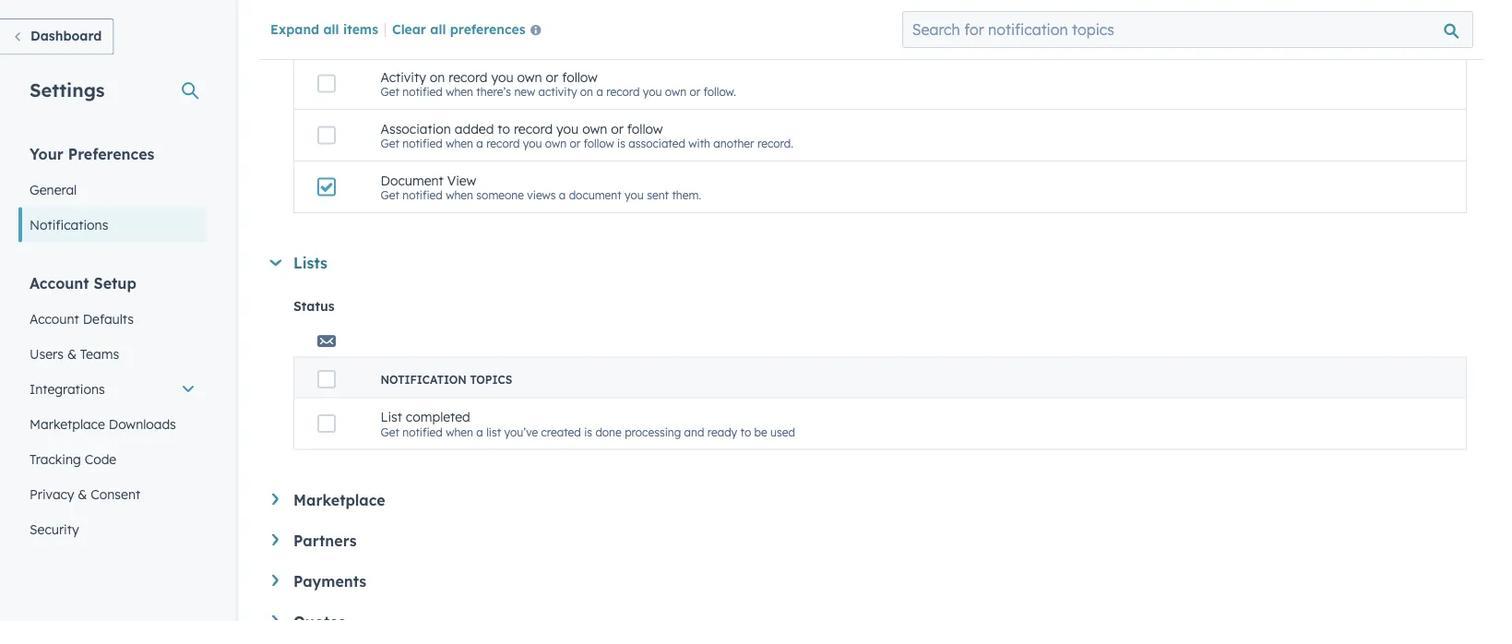 Task type: vqa. For each thing, say whether or not it's contained in the screenshot.
Pagination "navigation"
no



Task type: locate. For each thing, give the bounding box(es) containing it.
0 vertical spatial marketplace
[[30, 416, 105, 432]]

clear
[[392, 21, 426, 37]]

created
[[541, 425, 581, 439]]

0 vertical spatial is
[[618, 136, 626, 150]]

marketplace up partners
[[294, 491, 386, 509]]

or left associated
[[611, 120, 624, 136]]

0 vertical spatial notification topics
[[381, 32, 512, 46]]

follow right new
[[562, 69, 598, 85]]

& right privacy
[[78, 486, 87, 502]]

marketplace button
[[272, 491, 1468, 509]]

downloads
[[109, 416, 176, 432]]

defaults
[[83, 311, 134, 327]]

caret image inside payments dropdown button
[[272, 575, 279, 586]]

4 notified from the top
[[403, 425, 443, 439]]

security link
[[18, 512, 207, 547]]

consent
[[91, 486, 140, 502]]

& for users
[[67, 346, 77, 362]]

0 vertical spatial &
[[67, 346, 77, 362]]

1 horizontal spatial &
[[78, 486, 87, 502]]

Search for notification topics search field
[[903, 11, 1474, 48]]

lists button
[[269, 254, 1468, 272]]

marketplace
[[30, 416, 105, 432], [294, 491, 386, 509]]

1 notified from the top
[[403, 85, 443, 99]]

tracking code link
[[18, 442, 207, 477]]

them.
[[672, 188, 702, 202]]

integrations button
[[18, 372, 207, 407]]

record down new
[[514, 120, 553, 136]]

get up association
[[381, 85, 400, 99]]

notification topics up completed
[[381, 372, 512, 386]]

1 horizontal spatial to
[[741, 425, 752, 439]]

items
[[343, 21, 378, 37]]

notified right list
[[403, 425, 443, 439]]

a right activity
[[597, 85, 604, 99]]

you left sent
[[625, 188, 644, 202]]

tracking code
[[30, 451, 117, 467]]

notifications
[[30, 216, 108, 233]]

a inside document view get notified when someone views a document you sent them.
[[559, 188, 566, 202]]

record
[[449, 69, 488, 85], [607, 85, 640, 99], [514, 120, 553, 136], [487, 136, 520, 150]]

marketplace down integrations at the left of the page
[[30, 416, 105, 432]]

2 get from the top
[[381, 136, 400, 150]]

2 all from the left
[[430, 21, 446, 37]]

topics up list
[[470, 372, 512, 386]]

is inside list completed get notified when a list you've created is done processing and ready to be used
[[584, 425, 593, 439]]

account up account defaults
[[30, 274, 89, 292]]

when left there's
[[446, 85, 474, 99]]

a up view
[[477, 136, 484, 150]]

added
[[455, 120, 494, 136]]

caret image for payments
[[272, 575, 279, 586]]

notification
[[381, 32, 467, 46], [381, 372, 467, 386]]

your preferences
[[30, 144, 155, 163]]

record.
[[758, 136, 794, 150]]

1 vertical spatial to
[[741, 425, 752, 439]]

be
[[755, 425, 768, 439]]

2 notified from the top
[[403, 136, 443, 150]]

0 horizontal spatial &
[[67, 346, 77, 362]]

partners
[[294, 531, 357, 550]]

new
[[515, 85, 536, 99]]

a inside activity on record you own or follow get notified when there's new activity on a record you own or follow.
[[597, 85, 604, 99]]

1 horizontal spatial marketplace
[[294, 491, 386, 509]]

3 get from the top
[[381, 188, 400, 202]]

to right added
[[498, 120, 510, 136]]

caret image inside lists dropdown button
[[270, 260, 282, 266]]

marketplace for marketplace
[[294, 491, 386, 509]]

get down association
[[381, 188, 400, 202]]

1 vertical spatial &
[[78, 486, 87, 502]]

0 horizontal spatial to
[[498, 120, 510, 136]]

own
[[517, 69, 542, 85], [665, 85, 687, 99], [583, 120, 608, 136], [545, 136, 567, 150]]

account setup
[[30, 274, 136, 292]]

document
[[569, 188, 622, 202]]

all inside button
[[430, 21, 446, 37]]

notified inside the association added to record you own or follow get notified when a record you own or follow is associated with another record.
[[403, 136, 443, 150]]

follow
[[562, 69, 598, 85], [628, 120, 663, 136], [584, 136, 614, 150]]

& right the users
[[67, 346, 77, 362]]

0 horizontal spatial all
[[324, 21, 339, 37]]

get inside list completed get notified when a list you've created is done processing and ready to be used
[[381, 425, 400, 439]]

1 horizontal spatial all
[[430, 21, 446, 37]]

preferences
[[68, 144, 155, 163]]

notified up document
[[403, 136, 443, 150]]

1 vertical spatial account
[[30, 311, 79, 327]]

topics up there's
[[470, 32, 512, 46]]

when up view
[[446, 136, 474, 150]]

dashboard link
[[0, 18, 114, 55]]

1 all from the left
[[324, 21, 339, 37]]

0 horizontal spatial is
[[584, 425, 593, 439]]

when left list
[[446, 425, 474, 439]]

when left someone
[[446, 188, 474, 202]]

a inside list completed get notified when a list you've created is done processing and ready to be used
[[477, 425, 484, 439]]

notification up completed
[[381, 372, 467, 386]]

completed
[[406, 409, 471, 425]]

account
[[30, 274, 89, 292], [30, 311, 79, 327]]

2 account from the top
[[30, 311, 79, 327]]

1 vertical spatial notification
[[381, 372, 467, 386]]

get
[[381, 85, 400, 99], [381, 136, 400, 150], [381, 188, 400, 202], [381, 425, 400, 439]]

is
[[618, 136, 626, 150], [584, 425, 593, 439]]

get up document
[[381, 136, 400, 150]]

0 vertical spatial topics
[[470, 32, 512, 46]]

1 account from the top
[[30, 274, 89, 292]]

activity
[[539, 85, 577, 99]]

privacy & consent link
[[18, 477, 207, 512]]

notification topics
[[381, 32, 512, 46], [381, 372, 512, 386]]

all for expand
[[324, 21, 339, 37]]

a right views
[[559, 188, 566, 202]]

1 horizontal spatial on
[[580, 85, 594, 99]]

on
[[430, 69, 445, 85], [580, 85, 594, 99]]

sent
[[647, 188, 669, 202]]

0 horizontal spatial marketplace
[[30, 416, 105, 432]]

when inside activity on record you own or follow get notified when there's new activity on a record you own or follow.
[[446, 85, 474, 99]]

0 vertical spatial notification
[[381, 32, 467, 46]]

all
[[324, 21, 339, 37], [430, 21, 446, 37]]

or
[[546, 69, 559, 85], [690, 85, 701, 99], [611, 120, 624, 136], [570, 136, 581, 150]]

2 when from the top
[[446, 136, 474, 150]]

0 vertical spatial account
[[30, 274, 89, 292]]

1 when from the top
[[446, 85, 474, 99]]

clear all preferences
[[392, 21, 526, 37]]

1 vertical spatial marketplace
[[294, 491, 386, 509]]

is left associated
[[618, 136, 626, 150]]

list completed get notified when a list you've created is done processing and ready to be used
[[381, 409, 796, 439]]

your
[[30, 144, 64, 163]]

caret image inside partners dropdown button
[[272, 534, 279, 546]]

notified up association
[[403, 85, 443, 99]]

a
[[597, 85, 604, 99], [477, 136, 484, 150], [559, 188, 566, 202], [477, 425, 484, 439]]

or down activity
[[570, 136, 581, 150]]

notification up activity
[[381, 32, 467, 46]]

1 vertical spatial topics
[[470, 372, 512, 386]]

when
[[446, 85, 474, 99], [446, 136, 474, 150], [446, 188, 474, 202], [446, 425, 474, 439]]

activity on record you own or follow get notified when there's new activity on a record you own or follow.
[[381, 69, 737, 99]]

own up document view get notified when someone views a document you sent them.
[[545, 136, 567, 150]]

security
[[30, 521, 79, 537]]

privacy & consent
[[30, 486, 140, 502]]

notification topics up activity
[[381, 32, 512, 46]]

code
[[85, 451, 117, 467]]

users
[[30, 346, 64, 362]]

0 vertical spatial to
[[498, 120, 510, 136]]

notified left view
[[403, 188, 443, 202]]

0 horizontal spatial on
[[430, 69, 445, 85]]

you
[[491, 69, 514, 85], [643, 85, 662, 99], [557, 120, 579, 136], [523, 136, 542, 150], [625, 188, 644, 202]]

record down clear all preferences button
[[449, 69, 488, 85]]

2 topics from the top
[[470, 372, 512, 386]]

topics
[[470, 32, 512, 46], [470, 372, 512, 386]]

marketplace downloads
[[30, 416, 176, 432]]

status
[[294, 298, 335, 314]]

1 vertical spatial is
[[584, 425, 593, 439]]

notified inside document view get notified when someone views a document you sent them.
[[403, 188, 443, 202]]

1 vertical spatial notification topics
[[381, 372, 512, 386]]

you've
[[504, 425, 538, 439]]

caret image inside marketplace dropdown button
[[272, 493, 279, 505]]

account up the users
[[30, 311, 79, 327]]

3 when from the top
[[446, 188, 474, 202]]

1 horizontal spatial is
[[618, 136, 626, 150]]

integrations
[[30, 381, 105, 397]]

4 when from the top
[[446, 425, 474, 439]]

get left completed
[[381, 425, 400, 439]]

notified
[[403, 85, 443, 99], [403, 136, 443, 150], [403, 188, 443, 202], [403, 425, 443, 439]]

1 topics from the top
[[470, 32, 512, 46]]

all right clear
[[430, 21, 446, 37]]

to
[[498, 120, 510, 136], [741, 425, 752, 439]]

record up the association added to record you own or follow get notified when a record you own or follow is associated with another record.
[[607, 85, 640, 99]]

to left be
[[741, 425, 752, 439]]

account defaults link
[[18, 301, 207, 336]]

caret image
[[270, 260, 282, 266], [272, 493, 279, 505], [272, 534, 279, 546], [272, 575, 279, 586], [272, 615, 279, 621]]

privacy
[[30, 486, 74, 502]]

is left done
[[584, 425, 593, 439]]

1 notification from the top
[[381, 32, 467, 46]]

when inside list completed get notified when a list you've created is done processing and ready to be used
[[446, 425, 474, 439]]

4 get from the top
[[381, 425, 400, 439]]

get inside the association added to record you own or follow get notified when a record you own or follow is associated with another record.
[[381, 136, 400, 150]]

follow left with
[[628, 120, 663, 136]]

3 notified from the top
[[403, 188, 443, 202]]

account setup element
[[18, 273, 207, 547]]

all for clear
[[430, 21, 446, 37]]

marketplace inside account setup element
[[30, 416, 105, 432]]

document
[[381, 172, 444, 188]]

record up someone
[[487, 136, 520, 150]]

all left items
[[324, 21, 339, 37]]

1 get from the top
[[381, 85, 400, 99]]

you up associated
[[643, 85, 662, 99]]

lists
[[294, 254, 328, 272]]

a left list
[[477, 425, 484, 439]]

notified inside activity on record you own or follow get notified when there's new activity on a record you own or follow.
[[403, 85, 443, 99]]

to inside the association added to record you own or follow get notified when a record you own or follow is associated with another record.
[[498, 120, 510, 136]]



Task type: describe. For each thing, give the bounding box(es) containing it.
view
[[447, 172, 477, 188]]

general link
[[18, 172, 207, 207]]

processing
[[625, 425, 681, 439]]

associated
[[629, 136, 686, 150]]

marketplace downloads link
[[18, 407, 207, 442]]

you inside document view get notified when someone views a document you sent them.
[[625, 188, 644, 202]]

a inside the association added to record you own or follow get notified when a record you own or follow is associated with another record.
[[477, 136, 484, 150]]

clear all preferences button
[[392, 19, 549, 41]]

dashboard
[[30, 28, 102, 44]]

preferences
[[450, 21, 526, 37]]

caret image for marketplace
[[272, 493, 279, 505]]

payments button
[[272, 572, 1468, 590]]

notified inside list completed get notified when a list you've created is done processing and ready to be used
[[403, 425, 443, 439]]

account defaults
[[30, 311, 134, 327]]

setup
[[94, 274, 136, 292]]

done
[[596, 425, 622, 439]]

with
[[689, 136, 711, 150]]

when inside the association added to record you own or follow get notified when a record you own or follow is associated with another record.
[[446, 136, 474, 150]]

list
[[487, 425, 501, 439]]

account for account defaults
[[30, 311, 79, 327]]

to inside list completed get notified when a list you've created is done processing and ready to be used
[[741, 425, 752, 439]]

another
[[714, 136, 755, 150]]

your preferences element
[[18, 144, 207, 242]]

follow up document
[[584, 136, 614, 150]]

general
[[30, 181, 77, 198]]

or right new
[[546, 69, 559, 85]]

expand all items
[[270, 21, 378, 37]]

you up document view get notified when someone views a document you sent them.
[[523, 136, 542, 150]]

expand all items button
[[270, 21, 378, 37]]

marketplace for marketplace downloads
[[30, 416, 105, 432]]

2 notification from the top
[[381, 372, 467, 386]]

someone
[[477, 188, 524, 202]]

document view get notified when someone views a document you sent them.
[[381, 172, 702, 202]]

views
[[527, 188, 556, 202]]

own right there's
[[517, 69, 542, 85]]

tracking
[[30, 451, 81, 467]]

or left follow.
[[690, 85, 701, 99]]

own down activity on record you own or follow get notified when there's new activity on a record you own or follow.
[[583, 120, 608, 136]]

users & teams link
[[18, 336, 207, 372]]

users & teams
[[30, 346, 119, 362]]

association added to record you own or follow get notified when a record you own or follow is associated with another record.
[[381, 120, 794, 150]]

get inside document view get notified when someone views a document you sent them.
[[381, 188, 400, 202]]

account for account setup
[[30, 274, 89, 292]]

payments
[[294, 572, 367, 590]]

own left follow.
[[665, 85, 687, 99]]

used
[[771, 425, 796, 439]]

ready
[[708, 425, 738, 439]]

get inside activity on record you own or follow get notified when there's new activity on a record you own or follow.
[[381, 85, 400, 99]]

caret image for partners
[[272, 534, 279, 546]]

follow inside activity on record you own or follow get notified when there's new activity on a record you own or follow.
[[562, 69, 598, 85]]

partners button
[[272, 531, 1468, 550]]

1 notification topics from the top
[[381, 32, 512, 46]]

there's
[[477, 85, 511, 99]]

you left new
[[491, 69, 514, 85]]

caret image for lists
[[270, 260, 282, 266]]

expand
[[270, 21, 320, 37]]

2 notification topics from the top
[[381, 372, 512, 386]]

when inside document view get notified when someone views a document you sent them.
[[446, 188, 474, 202]]

and
[[685, 425, 705, 439]]

activity
[[381, 69, 426, 85]]

teams
[[80, 346, 119, 362]]

list
[[381, 409, 402, 425]]

notifications link
[[18, 207, 207, 242]]

you down activity
[[557, 120, 579, 136]]

association
[[381, 120, 451, 136]]

settings
[[30, 78, 105, 101]]

is inside the association added to record you own or follow get notified when a record you own or follow is associated with another record.
[[618, 136, 626, 150]]

follow.
[[704, 85, 737, 99]]

& for privacy
[[78, 486, 87, 502]]



